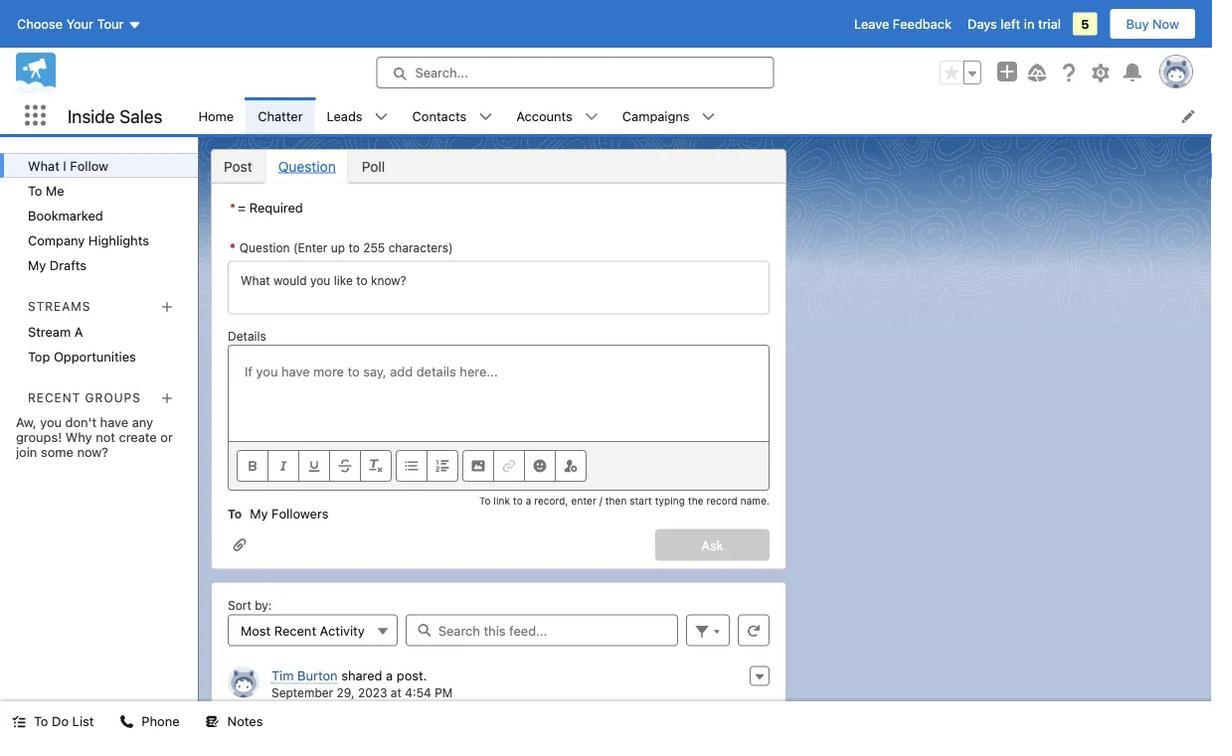Task type: vqa. For each thing, say whether or not it's contained in the screenshot.
the top the List
no



Task type: describe. For each thing, give the bounding box(es) containing it.
left
[[1001, 16, 1021, 31]]

format text element
[[237, 451, 392, 482]]

my drafts link
[[0, 253, 198, 277]]

* for * = required
[[230, 200, 236, 215]]

required
[[249, 200, 303, 215]]

choose
[[17, 16, 63, 31]]

burton
[[297, 669, 338, 684]]

to do list
[[34, 715, 94, 730]]

enter
[[571, 495, 597, 507]]

characters)
[[389, 241, 453, 255]]

sort by:
[[228, 599, 272, 613]]

to do list button
[[0, 702, 106, 742]]

text default image for campaigns
[[702, 110, 716, 124]]

ask button
[[655, 530, 770, 561]]

text default image for contacts
[[479, 110, 493, 124]]

in
[[1024, 16, 1035, 31]]

do
[[52, 715, 69, 730]]

tim burton image
[[228, 667, 260, 699]]

/
[[599, 495, 603, 507]]

Details text field
[[229, 346, 769, 442]]

your
[[66, 16, 94, 31]]

september 29, 2023 at 4:54 pm link
[[272, 686, 453, 700]]

search... button
[[376, 57, 774, 89]]

shared
[[341, 669, 382, 684]]

aw, you don't have any groups!
[[16, 415, 153, 445]]

some
[[41, 445, 73, 460]]

ask
[[702, 538, 724, 553]]

accounts link
[[505, 97, 585, 134]]

tim burton link
[[272, 669, 338, 685]]

campaigns
[[622, 108, 690, 123]]

my inside what i follow to me bookmarked company highlights my drafts
[[28, 258, 46, 273]]

groups!
[[16, 430, 62, 445]]

record
[[707, 495, 738, 507]]

question link
[[265, 150, 349, 183]]

0 horizontal spatial to
[[349, 241, 360, 255]]

leave feedback link
[[854, 16, 952, 31]]

bookmarked
[[28, 208, 103, 223]]

What would you like to know? text field
[[228, 261, 770, 315]]

the
[[688, 495, 704, 507]]

29,
[[337, 686, 355, 700]]

or
[[160, 430, 173, 445]]

inside sales
[[68, 105, 163, 127]]

to me link
[[0, 178, 198, 203]]

drafts
[[50, 258, 87, 273]]

leads list item
[[315, 97, 400, 134]]

post link
[[212, 150, 265, 183]]

campaigns list item
[[611, 97, 728, 134]]

phone
[[142, 715, 180, 730]]

poll link
[[349, 150, 398, 183]]

followers
[[272, 507, 329, 522]]

highlights
[[88, 233, 149, 248]]

i
[[63, 158, 66, 173]]

most
[[241, 624, 271, 639]]

buy now
[[1126, 16, 1180, 31]]

a for record,
[[526, 495, 531, 507]]

name.
[[741, 495, 770, 507]]

opportunities
[[54, 349, 136, 364]]

(enter
[[293, 241, 328, 255]]

september
[[272, 686, 333, 700]]

a
[[74, 324, 83, 339]]

text default image for notes
[[206, 716, 219, 730]]

campaigns link
[[611, 97, 702, 134]]

to inside what i follow to me bookmarked company highlights my drafts
[[28, 183, 42, 198]]

Sort by: button
[[228, 615, 398, 647]]

bookmarked link
[[0, 203, 198, 228]]

text default image for accounts
[[585, 110, 599, 124]]

notes
[[227, 715, 263, 730]]

company
[[28, 233, 85, 248]]

days
[[968, 16, 997, 31]]

streams link
[[28, 299, 91, 313]]

now
[[1153, 16, 1180, 31]]

up
[[331, 241, 345, 255]]

home link
[[186, 97, 246, 134]]

contacts list item
[[400, 97, 505, 134]]

4:54
[[405, 686, 432, 700]]

post
[[224, 158, 252, 175]]

not
[[96, 430, 115, 445]]

pm
[[435, 686, 453, 700]]

streams
[[28, 299, 91, 313]]

choose your tour button
[[16, 8, 143, 40]]

stream a top opportunities
[[28, 324, 136, 364]]

* for * question (enter up to 255 characters)
[[230, 241, 236, 255]]

record,
[[534, 495, 569, 507]]

tour
[[97, 16, 124, 31]]



Task type: locate. For each thing, give the bounding box(es) containing it.
activity
[[320, 624, 365, 639]]

most recent activity
[[241, 624, 365, 639]]

recent groups
[[28, 391, 141, 405]]

typing
[[655, 495, 685, 507]]

1 horizontal spatial recent
[[274, 624, 316, 639]]

tim
[[272, 669, 294, 684]]

list
[[186, 97, 1212, 134]]

recent groups link
[[28, 391, 141, 405]]

a left record,
[[526, 495, 531, 507]]

buy now button
[[1110, 8, 1197, 40]]

1 horizontal spatial my
[[250, 507, 268, 522]]

1 vertical spatial question
[[240, 241, 290, 255]]

details
[[228, 329, 266, 343]]

text default image inside campaigns list item
[[702, 110, 716, 124]]

recent inside sort by:, most recent activity button
[[274, 624, 316, 639]]

2023
[[358, 686, 387, 700]]

leads
[[327, 108, 363, 123]]

1 horizontal spatial to
[[513, 495, 523, 507]]

0 vertical spatial *
[[230, 200, 236, 215]]

by:
[[255, 599, 272, 613]]

to for to my followers
[[228, 508, 242, 522]]

now?
[[77, 445, 108, 460]]

at
[[391, 686, 402, 700]]

0 horizontal spatial a
[[386, 669, 393, 684]]

list containing home
[[186, 97, 1212, 134]]

chatter link
[[246, 97, 315, 134]]

post.
[[397, 669, 427, 684]]

group
[[940, 61, 982, 85]]

days left in trial
[[968, 16, 1061, 31]]

inside
[[68, 105, 115, 127]]

recent up you
[[28, 391, 81, 405]]

* down * = required
[[230, 241, 236, 255]]

to inside button
[[34, 715, 48, 730]]

0 vertical spatial recent
[[28, 391, 81, 405]]

why not create or join some now?
[[16, 430, 173, 460]]

tab list containing post
[[211, 149, 787, 184]]

toolbar
[[229, 442, 769, 490]]

1 vertical spatial a
[[386, 669, 393, 684]]

to link to a record, enter / then start typing the record name.
[[479, 495, 770, 507]]

top opportunities link
[[0, 344, 198, 369]]

to inside to my followers
[[228, 508, 242, 522]]

1 horizontal spatial text default image
[[206, 716, 219, 730]]

to left 'do'
[[34, 715, 48, 730]]

my left drafts
[[28, 258, 46, 273]]

tab list
[[211, 149, 787, 184]]

1 vertical spatial *
[[230, 241, 236, 255]]

text default image right leads
[[375, 110, 389, 124]]

contacts link
[[400, 97, 479, 134]]

then
[[606, 495, 627, 507]]

align text element
[[396, 451, 459, 482]]

notes button
[[194, 702, 275, 742]]

text default image left notes
[[206, 716, 219, 730]]

text default image
[[120, 716, 134, 730], [206, 716, 219, 730]]

me
[[46, 183, 64, 198]]

0 vertical spatial question
[[278, 158, 336, 175]]

create
[[119, 430, 157, 445]]

text default image inside notes button
[[206, 716, 219, 730]]

aw,
[[16, 415, 36, 430]]

0 horizontal spatial my
[[28, 258, 46, 273]]

join
[[16, 445, 37, 460]]

text default image right accounts
[[585, 110, 599, 124]]

to my followers
[[228, 507, 329, 522]]

insert content element
[[462, 451, 587, 482]]

text default image right campaigns
[[702, 110, 716, 124]]

1 text default image from the left
[[120, 716, 134, 730]]

text default image
[[375, 110, 389, 124], [479, 110, 493, 124], [585, 110, 599, 124], [702, 110, 716, 124], [12, 716, 26, 730]]

1 vertical spatial recent
[[274, 624, 316, 639]]

phone button
[[108, 702, 192, 742]]

groups
[[85, 391, 141, 405]]

text default image inside accounts list item
[[585, 110, 599, 124]]

top
[[28, 349, 50, 364]]

0 vertical spatial my
[[28, 258, 46, 273]]

home
[[198, 108, 234, 123]]

search...
[[415, 65, 468, 80]]

to right link
[[513, 495, 523, 507]]

have
[[100, 415, 128, 430]]

0 horizontal spatial text default image
[[120, 716, 134, 730]]

link
[[494, 495, 510, 507]]

trial
[[1038, 16, 1061, 31]]

2 text default image from the left
[[206, 716, 219, 730]]

*
[[230, 200, 236, 215], [230, 241, 236, 255]]

choose your tour
[[17, 16, 124, 31]]

* left =
[[230, 200, 236, 215]]

to
[[28, 183, 42, 198], [479, 495, 491, 507], [228, 508, 242, 522], [34, 715, 48, 730]]

to for to do list
[[34, 715, 48, 730]]

5
[[1081, 16, 1090, 31]]

to for to link to a record, enter / then start typing the record name.
[[479, 495, 491, 507]]

leave feedback
[[854, 16, 952, 31]]

recent right most
[[274, 624, 316, 639]]

any
[[132, 415, 153, 430]]

stream
[[28, 324, 71, 339]]

to
[[349, 241, 360, 255], [513, 495, 523, 507]]

1 vertical spatial to
[[513, 495, 523, 507]]

question inside question link
[[278, 158, 336, 175]]

company highlights link
[[0, 228, 198, 253]]

accounts list item
[[505, 97, 611, 134]]

0 vertical spatial to
[[349, 241, 360, 255]]

text default image inside leads list item
[[375, 110, 389, 124]]

question up required
[[278, 158, 336, 175]]

text default image for leads
[[375, 110, 389, 124]]

contacts
[[412, 108, 467, 123]]

a up at
[[386, 669, 393, 684]]

tim burton shared a post. september 29, 2023 at 4:54 pm
[[272, 669, 453, 700]]

start
[[630, 495, 652, 507]]

accounts
[[516, 108, 573, 123]]

* question (enter up to 255 characters)
[[230, 241, 453, 255]]

sort
[[228, 599, 251, 613]]

what i follow link
[[0, 153, 198, 178]]

leave
[[854, 16, 890, 31]]

a inside tim burton shared a post. september 29, 2023 at 4:54 pm
[[386, 669, 393, 684]]

to left followers
[[228, 508, 242, 522]]

1 * from the top
[[230, 200, 236, 215]]

to right up
[[349, 241, 360, 255]]

2 * from the top
[[230, 241, 236, 255]]

Search this feed... search field
[[406, 615, 678, 647]]

1 vertical spatial my
[[250, 507, 268, 522]]

255
[[363, 241, 385, 255]]

a for post.
[[386, 669, 393, 684]]

chatter
[[258, 108, 303, 123]]

what
[[28, 158, 60, 173]]

list
[[72, 715, 94, 730]]

1 horizontal spatial a
[[526, 495, 531, 507]]

question down * = required
[[240, 241, 290, 255]]

0 horizontal spatial recent
[[28, 391, 81, 405]]

poll
[[362, 158, 385, 175]]

text default image inside phone button
[[120, 716, 134, 730]]

to left link
[[479, 495, 491, 507]]

text default image inside the to do list button
[[12, 716, 26, 730]]

sales
[[120, 105, 163, 127]]

text default image left phone
[[120, 716, 134, 730]]

why
[[65, 430, 92, 445]]

my left followers
[[250, 507, 268, 522]]

text default image left 'do'
[[12, 716, 26, 730]]

0 vertical spatial a
[[526, 495, 531, 507]]

text default image inside contacts list item
[[479, 110, 493, 124]]

text default image for phone
[[120, 716, 134, 730]]

text default image right contacts
[[479, 110, 493, 124]]

to left me
[[28, 183, 42, 198]]



